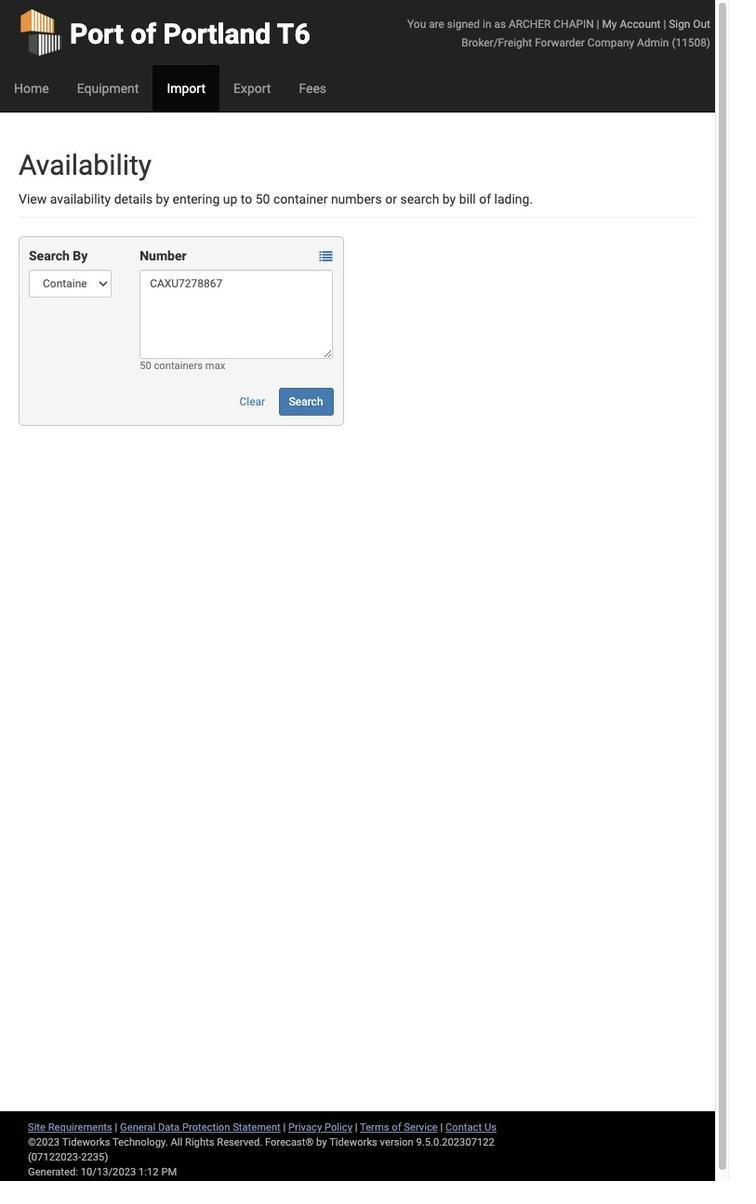 Task type: vqa. For each thing, say whether or not it's contained in the screenshot.
1:55
no



Task type: locate. For each thing, give the bounding box(es) containing it.
data
[[158, 1122, 180, 1135]]

50 containers max
[[140, 360, 226, 372]]

fees button
[[285, 65, 341, 112]]

1 horizontal spatial of
[[392, 1122, 402, 1135]]

by
[[156, 192, 169, 207], [443, 192, 456, 207], [316, 1137, 327, 1149]]

account
[[620, 18, 661, 31]]

0 horizontal spatial search
[[29, 248, 70, 263]]

home button
[[0, 65, 63, 112]]

port
[[70, 18, 124, 50]]

0 horizontal spatial by
[[156, 192, 169, 207]]

by down privacy policy link
[[316, 1137, 327, 1149]]

you
[[408, 18, 426, 31]]

general data protection statement link
[[120, 1122, 281, 1135]]

0 vertical spatial of
[[131, 18, 156, 50]]

Number text field
[[140, 270, 334, 359]]

50 right to
[[256, 192, 270, 207]]

t6
[[277, 18, 311, 50]]

1 horizontal spatial search
[[289, 396, 323, 409]]

to
[[241, 192, 252, 207]]

of
[[131, 18, 156, 50], [480, 192, 491, 207], [392, 1122, 402, 1135]]

of right bill
[[480, 192, 491, 207]]

view availability details by entering up to 50 container numbers or search by bill of lading.
[[19, 192, 533, 207]]

you are signed in as archer chapin | my account | sign out broker/freight forwarder company admin (11508)
[[408, 18, 711, 49]]

0 vertical spatial 50
[[256, 192, 270, 207]]

export button
[[220, 65, 285, 112]]

clear button
[[229, 388, 276, 416]]

50
[[256, 192, 270, 207], [140, 360, 151, 372]]

(07122023-
[[28, 1152, 81, 1164]]

version
[[380, 1137, 414, 1149]]

forwarder
[[535, 36, 585, 49]]

1 vertical spatial search
[[289, 396, 323, 409]]

search for search
[[289, 396, 323, 409]]

privacy
[[289, 1122, 322, 1135]]

as
[[495, 18, 506, 31]]

by inside 'forecast® by tideworks version 9.5.0.202307122 (07122023-2235) generated: 10/13/2023 1:12 pm'
[[316, 1137, 327, 1149]]

service
[[404, 1122, 438, 1135]]

my account link
[[603, 18, 661, 31]]

1 vertical spatial of
[[480, 192, 491, 207]]

show list image
[[320, 251, 333, 264]]

requirements
[[48, 1122, 112, 1135]]

port of portland t6
[[70, 18, 311, 50]]

equipment button
[[63, 65, 153, 112]]

archer
[[509, 18, 551, 31]]

availability
[[19, 149, 152, 181]]

by right "details"
[[156, 192, 169, 207]]

search button
[[279, 388, 334, 416]]

| up tideworks
[[355, 1122, 358, 1135]]

tideworks
[[330, 1137, 378, 1149]]

port of portland t6 link
[[19, 0, 311, 65]]

broker/freight
[[462, 36, 533, 49]]

contact
[[446, 1122, 482, 1135]]

protection
[[182, 1122, 230, 1135]]

number
[[140, 248, 187, 263]]

terms of service link
[[360, 1122, 438, 1135]]

| left the general
[[115, 1122, 118, 1135]]

of right port
[[131, 18, 156, 50]]

2 vertical spatial of
[[392, 1122, 402, 1135]]

terms
[[360, 1122, 390, 1135]]

us
[[485, 1122, 497, 1135]]

1 horizontal spatial 50
[[256, 192, 270, 207]]

by left bill
[[443, 192, 456, 207]]

(11508)
[[672, 36, 711, 49]]

up
[[223, 192, 238, 207]]

numbers
[[331, 192, 382, 207]]

site
[[28, 1122, 46, 1135]]

|
[[597, 18, 600, 31], [664, 18, 667, 31], [115, 1122, 118, 1135], [283, 1122, 286, 1135], [355, 1122, 358, 1135], [441, 1122, 443, 1135]]

0 horizontal spatial 50
[[140, 360, 151, 372]]

of up the version
[[392, 1122, 402, 1135]]

search left by
[[29, 248, 70, 263]]

import button
[[153, 65, 220, 112]]

import
[[167, 81, 206, 96]]

| up the 9.5.0.202307122
[[441, 1122, 443, 1135]]

privacy policy link
[[289, 1122, 353, 1135]]

50 left containers on the top of page
[[140, 360, 151, 372]]

©2023 tideworks
[[28, 1137, 110, 1149]]

entering
[[173, 192, 220, 207]]

0 vertical spatial search
[[29, 248, 70, 263]]

containers
[[154, 360, 203, 372]]

clear
[[240, 396, 265, 409]]

site requirements link
[[28, 1122, 112, 1135]]

1 horizontal spatial by
[[316, 1137, 327, 1149]]

of inside site requirements | general data protection statement | privacy policy | terms of service | contact us ©2023 tideworks technology. all rights reserved.
[[392, 1122, 402, 1135]]

sign out link
[[669, 18, 711, 31]]

home
[[14, 81, 49, 96]]

or
[[386, 192, 397, 207]]

search right clear button
[[289, 396, 323, 409]]

technology.
[[113, 1137, 168, 1149]]

forecast®
[[265, 1137, 314, 1149]]

search inside button
[[289, 396, 323, 409]]

chapin
[[554, 18, 594, 31]]

fees
[[299, 81, 327, 96]]

out
[[694, 18, 711, 31]]

admin
[[638, 36, 670, 49]]

search
[[29, 248, 70, 263], [289, 396, 323, 409]]



Task type: describe. For each thing, give the bounding box(es) containing it.
export
[[234, 81, 271, 96]]

generated:
[[28, 1167, 78, 1179]]

1 vertical spatial 50
[[140, 360, 151, 372]]

sign
[[669, 18, 691, 31]]

portland
[[163, 18, 271, 50]]

reserved.
[[217, 1137, 263, 1149]]

forecast® by tideworks version 9.5.0.202307122 (07122023-2235) generated: 10/13/2023 1:12 pm
[[28, 1137, 495, 1179]]

policy
[[325, 1122, 353, 1135]]

signed
[[447, 18, 480, 31]]

container
[[274, 192, 328, 207]]

general
[[120, 1122, 156, 1135]]

are
[[429, 18, 445, 31]]

by
[[73, 248, 88, 263]]

| up forecast®
[[283, 1122, 286, 1135]]

pm
[[161, 1167, 177, 1179]]

search
[[401, 192, 440, 207]]

2 horizontal spatial of
[[480, 192, 491, 207]]

view
[[19, 192, 47, 207]]

10/13/2023
[[81, 1167, 136, 1179]]

all
[[171, 1137, 183, 1149]]

rights
[[185, 1137, 215, 1149]]

my
[[603, 18, 617, 31]]

0 horizontal spatial of
[[131, 18, 156, 50]]

9.5.0.202307122
[[417, 1137, 495, 1149]]

statement
[[233, 1122, 281, 1135]]

site requirements | general data protection statement | privacy policy | terms of service | contact us ©2023 tideworks technology. all rights reserved.
[[28, 1122, 497, 1149]]

availability
[[50, 192, 111, 207]]

max
[[206, 360, 226, 372]]

details
[[114, 192, 153, 207]]

bill
[[459, 192, 476, 207]]

2 horizontal spatial by
[[443, 192, 456, 207]]

2235)
[[81, 1152, 108, 1164]]

in
[[483, 18, 492, 31]]

company
[[588, 36, 635, 49]]

| left my
[[597, 18, 600, 31]]

contact us link
[[446, 1122, 497, 1135]]

lading.
[[495, 192, 533, 207]]

| left sign
[[664, 18, 667, 31]]

search by
[[29, 248, 88, 263]]

search for search by
[[29, 248, 70, 263]]

equipment
[[77, 81, 139, 96]]

1:12
[[139, 1167, 159, 1179]]



